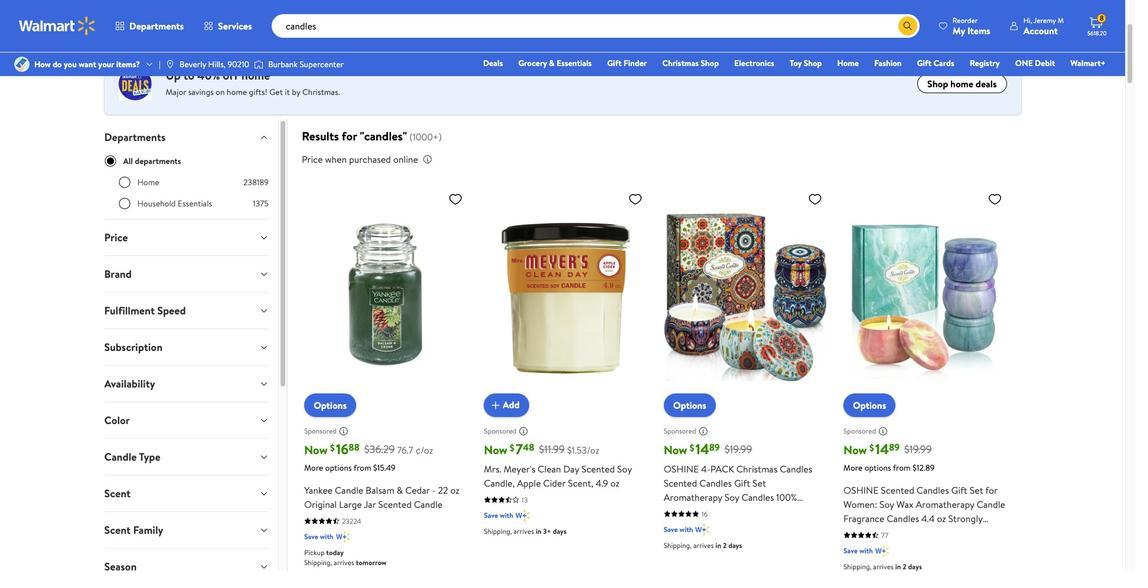 Task type: describe. For each thing, give the bounding box(es) containing it.
mrs.
[[484, 463, 502, 476]]

shipping, arrives in 2 days
[[664, 541, 742, 551]]

hills,
[[208, 58, 226, 70]]

4-
[[701, 463, 711, 476]]

purchased
[[349, 153, 391, 166]]

Search search field
[[272, 14, 920, 38]]

oshine scented candles gift set for women: soy wax aromatherapy candle fragrance candles 4.4 oz strongly fragrance essential oils for stress relief halloween christmas birthday mother's day image
[[844, 187, 1007, 408]]

women:
[[844, 499, 878, 512]]

toy
[[790, 57, 802, 69]]

shipping, inside 'pickup today shipping, arrives tomorrow'
[[304, 558, 332, 568]]

scent,
[[568, 477, 594, 490]]

soy inside "oshine scented candles gift set for women: soy wax aromatherapy candle fragrance candles 4.4 oz strongly fragrance essential oils for stress relief halloween christmas birthday mother's day"
[[880, 499, 895, 512]]

halloween
[[870, 541, 913, 554]]

candle type
[[104, 450, 161, 465]]

sponsored for oshine 4-pack christmas candles scented candles gift set aromatherapy soy candles 100% natural soy 4.4 oz strongly fragrance stress relief for mother's day,valentine's day,birthday,anniversary
[[664, 427, 696, 437]]

birthday
[[958, 541, 993, 554]]

aromatherapy inside "oshine scented candles gift set for women: soy wax aromatherapy candle fragrance candles 4.4 oz strongly fragrance essential oils for stress relief halloween christmas birthday mother's day"
[[916, 499, 975, 512]]

christmas shop
[[663, 57, 719, 69]]

cider
[[543, 477, 566, 490]]

gift left cards
[[917, 57, 932, 69]]

set inside now $ 14 89 $19.99 oshine 4-pack christmas candles scented candles gift set aromatherapy soy candles 100% natural soy 4.4 oz strongly fragrance stress relief for mother's day,valentine's day,birthday,anniversary
[[753, 477, 766, 490]]

set inside "oshine scented candles gift set for women: soy wax aromatherapy candle fragrance candles 4.4 oz strongly fragrance essential oils for stress relief halloween christmas birthday mother's day"
[[970, 484, 984, 497]]

pickup
[[304, 548, 325, 558]]

2 horizontal spatial shop
[[928, 77, 948, 90]]

add to favorites list, yankee candle balsam & cedar - 22 oz original large jar scented candle image
[[449, 192, 463, 207]]

candles down the $12.89
[[917, 484, 949, 497]]

oshine inside "oshine scented candles gift set for women: soy wax aromatherapy candle fragrance candles 4.4 oz strongly fragrance essential oils for stress relief halloween christmas birthday mother's day"
[[844, 484, 879, 497]]

walmart+
[[1071, 57, 1106, 69]]

brand button
[[95, 256, 278, 293]]

supercenter
[[300, 58, 344, 70]]

scent tab
[[95, 476, 278, 512]]

brand
[[104, 267, 132, 282]]

candle down -
[[414, 499, 443, 512]]

burbank supercenter
[[268, 58, 344, 70]]

availability tab
[[95, 366, 278, 402]]

subscription
[[104, 340, 163, 355]]

cards
[[934, 57, 955, 69]]

with down women:
[[860, 546, 873, 556]]

gift cards
[[917, 57, 955, 69]]

& inside better homes & gardens
[[573, 6, 579, 19]]

votive candles
[[900, 0, 930, 19]]

walmart+ link
[[1066, 57, 1111, 70]]

scented inside "oshine scented candles gift set for women: soy wax aromatherapy candle fragrance candles 4.4 oz strongly fragrance essential oils for stress relief halloween christmas birthday mother's day"
[[881, 484, 915, 497]]

up to 40% off home major savings on home gifts! get it by christmas.
[[166, 67, 340, 98]]

$19.99 for now $ 14 89 $19.99 more options from $12.89
[[905, 443, 932, 458]]

off
[[223, 67, 239, 83]]

items
[[968, 24, 991, 37]]

results for "candles" (1000+)
[[302, 128, 442, 144]]

gift cards link
[[912, 57, 960, 70]]

home inside all departments option group
[[137, 177, 159, 189]]

ad disclaimer and feedback image for 14
[[699, 427, 708, 436]]

4.4 inside "oshine scented candles gift set for women: soy wax aromatherapy candle fragrance candles 4.4 oz strongly fragrance essential oils for stress relief halloween christmas birthday mother's day"
[[922, 513, 935, 526]]

aromatherapy inside now $ 14 89 $19.99 oshine 4-pack christmas candles scented candles gift set aromatherapy soy candles 100% natural soy 4.4 oz strongly fragrance stress relief for mother's day,valentine's day,birthday,anniversary
[[664, 491, 723, 504]]

89 for now $ 14 89 $19.99 oshine 4-pack christmas candles scented candles gift set aromatherapy soy candles 100% natural soy 4.4 oz strongly fragrance stress relief for mother's day,valentine's day,birthday,anniversary
[[710, 441, 720, 454]]

fashion link
[[869, 57, 907, 70]]

save with up shipping, arrives in 3+ days
[[484, 511, 514, 521]]

subscription tab
[[95, 330, 278, 366]]

oz inside now $ 14 89 $19.99 oshine 4-pack christmas candles scented candles gift set aromatherapy soy candles 100% natural soy 4.4 oz strongly fragrance stress relief for mother's day,valentine's day,birthday,anniversary
[[729, 506, 738, 519]]

you
[[64, 58, 77, 70]]

more inside now $ 14 89 $19.99 more options from $12.89
[[844, 462, 863, 474]]

subscription button
[[95, 330, 278, 366]]

wax
[[897, 499, 914, 512]]

home right 'on'
[[227, 86, 247, 98]]

mother's inside "oshine scented candles gift set for women: soy wax aromatherapy candle fragrance candles 4.4 oz strongly fragrance essential oils for stress relief halloween christmas birthday mother's day"
[[844, 555, 880, 568]]

color
[[104, 414, 130, 428]]

candles up 100%
[[780, 463, 813, 476]]

home up gifts!
[[241, 67, 270, 83]]

scent family tab
[[95, 513, 278, 549]]

walmart image
[[19, 17, 96, 35]]

strongly inside now $ 14 89 $19.99 oshine 4-pack christmas candles scented candles gift set aromatherapy soy candles 100% natural soy 4.4 oz strongly fragrance stress relief for mother's day,valentine's day,birthday,anniversary
[[741, 506, 775, 519]]

availability
[[104, 377, 155, 392]]

pickup today shipping, arrives tomorrow
[[304, 548, 387, 568]]

tealight
[[686, 0, 718, 10]]

day inside "oshine scented candles gift set for women: soy wax aromatherapy candle fragrance candles 4.4 oz strongly fragrance essential oils for stress relief halloween christmas birthday mother's day"
[[882, 555, 898, 568]]

savings
[[188, 86, 214, 98]]

one debit
[[1016, 57, 1056, 69]]

save left halloween at the bottom of page
[[844, 546, 858, 556]]

1 horizontal spatial essentials
[[557, 57, 592, 69]]

candles left 100%
[[742, 491, 774, 504]]

yankee candle balsam & cedar - 22 oz original large jar scented candle
[[304, 484, 460, 512]]

scented inside now $ 14 89 $19.99 oshine 4-pack christmas candles scented candles gift set aromatherapy soy candles 100% natural soy 4.4 oz strongly fragrance stress relief for mother's day,valentine's day,birthday,anniversary
[[664, 477, 697, 490]]

christmas right the 'finder'
[[663, 57, 699, 69]]

now $ 14 89 $19.99 more options from $12.89
[[844, 439, 935, 474]]

walmart plus image up today
[[336, 532, 350, 543]]

deals image
[[118, 67, 152, 101]]

cedar
[[405, 484, 430, 497]]

more inside now $ 16 88 $36.29 76.7 ¢/oz more options from $15.49
[[304, 462, 323, 474]]

13
[[522, 496, 528, 506]]

hi, jeremy m account
[[1024, 15, 1064, 37]]

for inside now $ 14 89 $19.99 oshine 4-pack christmas candles scented candles gift set aromatherapy soy candles 100% natural soy 4.4 oz strongly fragrance stress relief for mother's day,valentine's day,birthday,anniversary
[[717, 520, 729, 533]]

relief inside now $ 14 89 $19.99 oshine 4-pack christmas candles scented candles gift set aromatherapy soy candles 100% natural soy 4.4 oz strongly fragrance stress relief for mother's day,valentine's day,birthday,anniversary
[[691, 520, 715, 533]]

16 inside now $ 16 88 $36.29 76.7 ¢/oz more options from $15.49
[[336, 439, 349, 460]]

by
[[292, 86, 300, 98]]

$1.53/oz
[[567, 444, 600, 457]]

now $ 14 89 $19.99 oshine 4-pack christmas candles scented candles gift set aromatherapy soy candles 100% natural soy 4.4 oz strongly fragrance stress relief for mother's day,valentine's day,birthday,anniversary
[[664, 439, 818, 561]]

how do you want your items?
[[34, 58, 140, 70]]

fragrance inside now $ 14 89 $19.99 oshine 4-pack christmas candles scented candles gift set aromatherapy soy candles 100% natural soy 4.4 oz strongly fragrance stress relief for mother's day,valentine's day,birthday,anniversary
[[777, 506, 818, 519]]

14 for now $ 14 89 $19.99 more options from $12.89
[[876, 439, 889, 460]]

homes
[[542, 6, 571, 19]]

speed
[[157, 304, 186, 319]]

stress inside "oshine scented candles gift set for women: soy wax aromatherapy candle fragrance candles 4.4 oz strongly fragrance essential oils for stress relief halloween christmas birthday mother's day"
[[957, 527, 982, 540]]

¢/oz
[[416, 444, 433, 457]]

candles down "pack" at right bottom
[[700, 477, 732, 490]]

home left deals
[[951, 77, 974, 90]]

household essentials
[[137, 198, 212, 210]]

better homes & gardens link
[[530, 0, 591, 29]]

ad disclaimer and feedback image for 14
[[879, 427, 888, 436]]

$15.49
[[373, 462, 396, 474]]

options link for 14
[[844, 394, 896, 418]]

hi,
[[1024, 15, 1032, 25]]

all departments
[[123, 155, 181, 167]]

electronics
[[735, 57, 775, 69]]

m
[[1058, 15, 1064, 25]]

day,birthday,anniversary
[[664, 548, 767, 561]]

days for 7
[[553, 527, 567, 537]]

add to favorites list, oshine scented candles gift set for women: soy wax aromatherapy candle fragrance candles 4.4 oz strongly fragrance essential oils for stress relief halloween christmas birthday mother's day image
[[988, 192, 1002, 207]]

add button
[[484, 394, 529, 418]]

 image for beverly
[[165, 60, 175, 69]]

gift inside "oshine scented candles gift set for women: soy wax aromatherapy candle fragrance candles 4.4 oz strongly fragrance essential oils for stress relief halloween christmas birthday mother's day"
[[952, 484, 968, 497]]

sponsored for mrs. meyer's clean day scented soy candle, apple cider scent, 4.9 oz
[[484, 427, 517, 437]]

departments inside popup button
[[129, 19, 184, 32]]

services
[[218, 19, 252, 32]]

days for 14
[[729, 541, 742, 551]]

$36.29
[[364, 443, 395, 458]]

candle type tab
[[95, 440, 278, 476]]

toy shop
[[790, 57, 822, 69]]

one debit link
[[1010, 57, 1061, 70]]

ad disclaimer and feedback image for 7
[[519, 427, 528, 436]]

$19.99 for now $ 14 89 $19.99 oshine 4-pack christmas candles scented candles gift set aromatherapy soy candles 100% natural soy 4.4 oz strongly fragrance stress relief for mother's day,valentine's day,birthday,anniversary
[[725, 443, 752, 458]]

$618.20
[[1088, 29, 1107, 37]]

christmas candles link
[[246, 0, 308, 20]]

better
[[547, 0, 574, 10]]

meyer's
[[504, 463, 536, 476]]

1 horizontal spatial 16
[[702, 510, 708, 520]]

flameless
[[824, 0, 864, 10]]

price when purchased online
[[302, 153, 418, 166]]

Walmart Site-Wide search field
[[272, 14, 920, 38]]

stress inside now $ 14 89 $19.99 oshine 4-pack christmas candles scented candles gift set aromatherapy soy candles 100% natural soy 4.4 oz strongly fragrance stress relief for mother's day,valentine's day,birthday,anniversary
[[664, 520, 689, 533]]

options for 16
[[314, 399, 347, 412]]

debit
[[1035, 57, 1056, 69]]

natural
[[664, 506, 694, 519]]

gardens
[[543, 15, 577, 28]]

candles for votive
[[900, 6, 930, 19]]

for up price when purchased online
[[342, 128, 357, 144]]

better homes & gardens
[[542, 0, 579, 28]]

 image for burbank
[[254, 58, 263, 70]]

3+
[[543, 527, 551, 537]]

strongly inside "oshine scented candles gift set for women: soy wax aromatherapy candle fragrance candles 4.4 oz strongly fragrance essential oils for stress relief halloween christmas birthday mother's day"
[[949, 513, 983, 526]]

none radio inside all departments option group
[[118, 198, 130, 210]]

scent button
[[95, 476, 278, 512]]

none radio inside all departments option group
[[118, 177, 130, 189]]

oils
[[925, 527, 941, 540]]

fulfillment speed
[[104, 304, 186, 319]]

mrs. meyer's clean day scented soy candle, apple cider scent, 4.9 oz image
[[484, 187, 647, 408]]

gift inside now $ 14 89 $19.99 oshine 4-pack christmas candles scented candles gift set aromatherapy soy candles 100% natural soy 4.4 oz strongly fragrance stress relief for mother's day,valentine's day,birthday,anniversary
[[734, 477, 751, 490]]

fashion
[[875, 57, 902, 69]]

gift finder link
[[602, 57, 653, 70]]

40%
[[197, 67, 220, 83]]

yankee for yankee candle balsam & cedar - 22 oz original large jar scented candle
[[304, 484, 333, 497]]

christmas up services popup button on the left of the page
[[256, 0, 297, 10]]

$ for now $ 7 48 $11.99 $1.53/oz mrs. meyer's clean day scented soy candle, apple cider scent, 4.9 oz
[[510, 442, 515, 455]]

14 for now $ 14 89 $19.99 oshine 4-pack christmas candles scented candles gift set aromatherapy soy candles 100% natural soy 4.4 oz strongly fragrance stress relief for mother's day,valentine's day,birthday,anniversary
[[696, 439, 710, 460]]

arrives for 7
[[514, 527, 534, 537]]

gift finder
[[607, 57, 647, 69]]

online
[[393, 153, 418, 166]]

search icon image
[[903, 21, 913, 31]]

departments button
[[95, 119, 278, 155]]

$ for now $ 14 89 $19.99 more options from $12.89
[[870, 442, 874, 455]]

all departments option group
[[118, 177, 269, 219]]



Task type: vqa. For each thing, say whether or not it's contained in the screenshot.
Yankee Candle Balsam & Cedar - 22 Oz Original Large Jar Scented Candle IMAGE
yes



Task type: locate. For each thing, give the bounding box(es) containing it.
$
[[330, 442, 335, 455], [510, 442, 515, 455], [690, 442, 695, 455], [870, 442, 874, 455]]

deals
[[976, 77, 997, 90]]

0 vertical spatial &
[[573, 6, 579, 19]]

arrives
[[514, 527, 534, 537], [694, 541, 714, 551], [334, 558, 354, 568]]

1 vertical spatial shipping,
[[664, 541, 692, 551]]

save down candle,
[[484, 511, 498, 521]]

16 left the $36.29
[[336, 439, 349, 460]]

4.4 inside now $ 14 89 $19.99 oshine 4-pack christmas candles scented candles gift set aromatherapy soy candles 100% natural soy 4.4 oz strongly fragrance stress relief for mother's day,valentine's day,birthday,anniversary
[[714, 506, 727, 519]]

candles
[[262, 6, 292, 19], [687, 6, 718, 19], [829, 6, 859, 19], [900, 6, 930, 19]]

options link
[[304, 394, 356, 418], [664, 394, 716, 418], [844, 394, 896, 418]]

2
[[723, 541, 727, 551]]

1 sponsored from the left
[[304, 427, 337, 437]]

$12.89
[[913, 462, 935, 474]]

0 vertical spatial essentials
[[557, 57, 592, 69]]

0 horizontal spatial oshine
[[664, 463, 699, 476]]

1 horizontal spatial days
[[729, 541, 742, 551]]

scent family button
[[95, 513, 278, 549]]

"candles"
[[360, 128, 407, 144]]

8 $618.20
[[1088, 13, 1107, 37]]

100%
[[777, 491, 797, 504]]

votive
[[902, 0, 928, 10]]

day inside now $ 7 48 $11.99 $1.53/oz mrs. meyer's clean day scented soy candle, apple cider scent, 4.9 oz
[[564, 463, 579, 476]]

arrives left 2
[[694, 541, 714, 551]]

departments tab
[[95, 119, 278, 155]]

oshine left 4- at bottom
[[664, 463, 699, 476]]

0 horizontal spatial options
[[314, 399, 347, 412]]

0 vertical spatial departments
[[129, 19, 184, 32]]

departments
[[129, 19, 184, 32], [104, 130, 166, 145]]

scent down candle type
[[104, 487, 131, 502]]

mother's inside now $ 14 89 $19.99 oshine 4-pack christmas candles scented candles gift set aromatherapy soy candles 100% natural soy 4.4 oz strongly fragrance stress relief for mother's day,valentine's day,birthday,anniversary
[[731, 520, 767, 533]]

1 horizontal spatial stress
[[957, 527, 982, 540]]

3 sponsored from the left
[[664, 427, 696, 437]]

walmart plus image up shipping, arrives in 2 days
[[696, 525, 710, 536]]

in for 7
[[536, 527, 542, 537]]

1 vertical spatial relief
[[844, 541, 868, 554]]

4 now from the left
[[844, 442, 867, 458]]

oz right 4.9
[[611, 477, 620, 490]]

ad disclaimer and feedback image up 48
[[519, 427, 528, 436]]

0 horizontal spatial 89
[[710, 441, 720, 454]]

0 vertical spatial day
[[564, 463, 579, 476]]

2 now from the left
[[484, 442, 508, 458]]

1 horizontal spatial &
[[549, 57, 555, 69]]

0 horizontal spatial mother's
[[731, 520, 767, 533]]

essentials up price tab
[[178, 198, 212, 210]]

toy shop link
[[785, 57, 827, 70]]

1 vertical spatial yankee
[[304, 484, 333, 497]]

gift left the 'finder'
[[607, 57, 622, 69]]

 image right 90210
[[254, 58, 263, 70]]

with up today
[[320, 532, 334, 542]]

1 horizontal spatial arrives
[[514, 527, 534, 537]]

in for 14
[[716, 541, 721, 551]]

1 vertical spatial day
[[882, 555, 898, 568]]

departments up all
[[104, 130, 166, 145]]

candle up the birthday
[[977, 499, 1006, 512]]

1 horizontal spatial options
[[865, 462, 891, 474]]

0 horizontal spatial shop
[[701, 57, 719, 69]]

scent left family
[[104, 524, 131, 538]]

oz up oils
[[937, 513, 946, 526]]

89 inside now $ 14 89 $19.99 more options from $12.89
[[889, 441, 900, 454]]

1 horizontal spatial $19.99
[[905, 443, 932, 458]]

0 vertical spatial days
[[553, 527, 567, 537]]

1 options from the left
[[325, 462, 352, 474]]

& right homes
[[573, 6, 579, 19]]

90210
[[228, 58, 249, 70]]

0 horizontal spatial aromatherapy
[[664, 491, 723, 504]]

1 vertical spatial 16
[[702, 510, 708, 520]]

1 vertical spatial mother's
[[844, 555, 880, 568]]

0 horizontal spatial 4.4
[[714, 506, 727, 519]]

price left when
[[302, 153, 323, 166]]

from left $15.49
[[354, 462, 371, 474]]

scented inside now $ 7 48 $11.99 $1.53/oz mrs. meyer's clean day scented soy candle, apple cider scent, 4.9 oz
[[582, 463, 615, 476]]

candle type button
[[95, 440, 278, 476]]

1 horizontal spatial oshine
[[844, 484, 879, 497]]

1 vertical spatial scent
[[104, 524, 131, 538]]

0 vertical spatial yankee
[[334, 0, 362, 10]]

candles up burbank
[[262, 6, 292, 19]]

options inside now $ 14 89 $19.99 more options from $12.89
[[865, 462, 891, 474]]

your
[[98, 58, 114, 70]]

with down natural
[[680, 525, 693, 535]]

more up women:
[[844, 462, 863, 474]]

large
[[339, 499, 362, 512]]

candles for flameless
[[829, 6, 859, 19]]

oshine inside now $ 14 89 $19.99 oshine 4-pack christmas candles scented candles gift set aromatherapy soy candles 100% natural soy 4.4 oz strongly fragrance stress relief for mother's day,valentine's day,birthday,anniversary
[[664, 463, 699, 476]]

for right oils
[[943, 527, 955, 540]]

from inside now $ 14 89 $19.99 more options from $12.89
[[893, 462, 911, 474]]

now for now $ 14 89 $19.99 more options from $12.89
[[844, 442, 867, 458]]

1 horizontal spatial strongly
[[949, 513, 983, 526]]

ad disclaimer and feedback image
[[339, 427, 349, 436], [699, 427, 708, 436]]

want
[[79, 58, 96, 70]]

tab
[[95, 550, 278, 572]]

2 horizontal spatial  image
[[254, 58, 263, 70]]

2 14 from the left
[[876, 439, 889, 460]]

now inside now $ 14 89 $19.99 more options from $12.89
[[844, 442, 867, 458]]

with up shipping, arrives in 3+ days
[[500, 511, 514, 521]]

0 horizontal spatial 14
[[696, 439, 710, 460]]

& left cedar at bottom left
[[397, 484, 403, 497]]

now for now $ 14 89 $19.99 oshine 4-pack christmas candles scented candles gift set aromatherapy soy candles 100% natural soy 4.4 oz strongly fragrance stress relief for mother's day,valentine's day,birthday,anniversary
[[664, 442, 687, 458]]

shipping, down candle,
[[484, 527, 512, 537]]

results
[[302, 128, 339, 144]]

2 candles from the left
[[687, 6, 718, 19]]

$ inside now $ 14 89 $19.99 oshine 4-pack christmas candles scented candles gift set aromatherapy soy candles 100% natural soy 4.4 oz strongly fragrance stress relief for mother's day,valentine's day,birthday,anniversary
[[690, 442, 695, 455]]

1375
[[253, 198, 269, 210]]

0 horizontal spatial day
[[564, 463, 579, 476]]

deals
[[483, 57, 503, 69]]

stress up the birthday
[[957, 527, 982, 540]]

1 horizontal spatial  image
[[165, 60, 175, 69]]

yankee for yankee candle
[[334, 0, 362, 10]]

0 horizontal spatial days
[[553, 527, 567, 537]]

1 horizontal spatial shop
[[804, 57, 822, 69]]

oz inside yankee candle balsam & cedar - 22 oz original large jar scented candle
[[451, 484, 460, 497]]

my
[[953, 24, 966, 37]]

now $ 16 88 $36.29 76.7 ¢/oz more options from $15.49
[[304, 439, 433, 474]]

oz inside now $ 7 48 $11.99 $1.53/oz mrs. meyer's clean day scented soy candle, apple cider scent, 4.9 oz
[[611, 477, 620, 490]]

candle left type
[[104, 450, 137, 465]]

more up original
[[304, 462, 323, 474]]

2 89 from the left
[[889, 441, 900, 454]]

shipping, for 7
[[484, 527, 512, 537]]

candle inside dropdown button
[[104, 450, 137, 465]]

0 horizontal spatial yankee
[[304, 484, 333, 497]]

-
[[432, 484, 436, 497]]

save down natural
[[664, 525, 678, 535]]

candle,
[[484, 477, 515, 490]]

candles inside tealight candles
[[687, 6, 718, 19]]

price tab
[[95, 220, 278, 256]]

0 horizontal spatial 16
[[336, 439, 349, 460]]

1 horizontal spatial shipping,
[[484, 527, 512, 537]]

balsam
[[366, 484, 395, 497]]

2 from from the left
[[893, 462, 911, 474]]

1 $ from the left
[[330, 442, 335, 455]]

7
[[516, 439, 523, 460]]

candles for tealight
[[687, 6, 718, 19]]

soy
[[617, 463, 632, 476], [725, 491, 740, 504], [880, 499, 895, 512], [697, 506, 711, 519]]

89 up wax
[[889, 441, 900, 454]]

$ for now $ 16 88 $36.29 76.7 ¢/oz more options from $15.49
[[330, 442, 335, 455]]

1 vertical spatial price
[[104, 230, 128, 245]]

0 horizontal spatial relief
[[691, 520, 715, 533]]

48
[[523, 441, 534, 454]]

aromatherapy
[[664, 491, 723, 504], [916, 499, 975, 512]]

from left the $12.89
[[893, 462, 911, 474]]

walmart plus image
[[516, 510, 530, 522], [696, 525, 710, 536], [336, 532, 350, 543], [876, 546, 890, 558]]

0 vertical spatial relief
[[691, 520, 715, 533]]

christmas.
[[302, 86, 340, 98]]

brand tab
[[95, 256, 278, 293]]

arrives left tomorrow
[[334, 558, 354, 568]]

2 scent from the top
[[104, 524, 131, 538]]

options up women:
[[865, 462, 891, 474]]

$ inside now $ 16 88 $36.29 76.7 ¢/oz more options from $15.49
[[330, 442, 335, 455]]

ad disclaimer and feedback image up now $ 16 88 $36.29 76.7 ¢/oz more options from $15.49
[[339, 427, 349, 436]]

0 vertical spatial in
[[536, 527, 542, 537]]

0 horizontal spatial price
[[104, 230, 128, 245]]

0 horizontal spatial from
[[354, 462, 371, 474]]

christmas right "pack" at right bottom
[[737, 463, 778, 476]]

1 from from the left
[[354, 462, 371, 474]]

3 options from the left
[[853, 399, 886, 412]]

shipping,
[[484, 527, 512, 537], [664, 541, 692, 551], [304, 558, 332, 568]]

it
[[285, 86, 290, 98]]

3 now from the left
[[664, 442, 687, 458]]

essentials right grocery
[[557, 57, 592, 69]]

aromatherapy up natural
[[664, 491, 723, 504]]

0 vertical spatial oshine
[[664, 463, 699, 476]]

2 horizontal spatial shipping,
[[664, 541, 692, 551]]

ad disclaimer and feedback image up 4- at bottom
[[699, 427, 708, 436]]

0 horizontal spatial essentials
[[178, 198, 212, 210]]

4.4 up oils
[[922, 513, 935, 526]]

essential
[[887, 527, 923, 540]]

grocery
[[518, 57, 547, 69]]

2 $19.99 from the left
[[905, 443, 932, 458]]

1 14 from the left
[[696, 439, 710, 460]]

candles up search icon
[[900, 6, 930, 19]]

2 horizontal spatial &
[[573, 6, 579, 19]]

1 vertical spatial days
[[729, 541, 742, 551]]

1 horizontal spatial relief
[[844, 541, 868, 554]]

8
[[1100, 13, 1104, 23]]

2 horizontal spatial options link
[[844, 394, 896, 418]]

yankee inside the yankee candle
[[334, 0, 362, 10]]

23224
[[342, 517, 361, 527]]

oshine scented candles gift set for women: soy wax aromatherapy candle fragrance candles 4.4 oz strongly fragrance essential oils for stress relief halloween christmas birthday mother's day
[[844, 484, 1006, 568]]

scent for scent family
[[104, 524, 131, 538]]

0 horizontal spatial &
[[397, 484, 403, 497]]

arrives inside 'pickup today shipping, arrives tomorrow'
[[334, 558, 354, 568]]

shop for toy shop
[[804, 57, 822, 69]]

1 horizontal spatial in
[[716, 541, 721, 551]]

pack
[[711, 463, 734, 476]]

christmas shop link
[[657, 57, 724, 70]]

fulfillment speed button
[[95, 293, 278, 329]]

options for 14
[[853, 399, 886, 412]]

scented inside yankee candle balsam & cedar - 22 oz original large jar scented candle
[[378, 499, 412, 512]]

add to cart image
[[489, 399, 503, 413]]

shop left electronics link
[[701, 57, 719, 69]]

shop
[[701, 57, 719, 69], [804, 57, 822, 69], [928, 77, 948, 90]]

availability button
[[95, 366, 278, 402]]

days right 2
[[729, 541, 742, 551]]

1 horizontal spatial ad disclaimer and feedback image
[[879, 427, 888, 436]]

sponsored for more options from $12.89
[[844, 427, 876, 437]]

2 more from the left
[[844, 462, 863, 474]]

1 horizontal spatial yankee
[[334, 0, 362, 10]]

All departments radio
[[104, 155, 116, 167]]

price
[[302, 153, 323, 166], [104, 230, 128, 245]]

1 horizontal spatial price
[[302, 153, 323, 166]]

None radio
[[118, 198, 130, 210]]

2 sponsored from the left
[[484, 427, 517, 437]]

oshine up women:
[[844, 484, 879, 497]]

now inside now $ 16 88 $36.29 76.7 ¢/oz more options from $15.49
[[304, 442, 328, 458]]

ad disclaimer and feedback image up now $ 14 89 $19.99 more options from $12.89
[[879, 427, 888, 436]]

candles inside the flameless candles
[[829, 6, 859, 19]]

day down halloween at the bottom of page
[[882, 555, 898, 568]]

0 horizontal spatial stress
[[664, 520, 689, 533]]

& right grocery
[[549, 57, 555, 69]]

2 ad disclaimer and feedback image from the left
[[699, 427, 708, 436]]

1 horizontal spatial 4.4
[[922, 513, 935, 526]]

 image for how
[[14, 57, 30, 72]]

major
[[166, 86, 186, 98]]

0 vertical spatial 16
[[336, 439, 349, 460]]

yankee candle balsam & cedar - 22 oz original large jar scented candle image
[[304, 187, 468, 408]]

4 candles from the left
[[900, 6, 930, 19]]

3 $ from the left
[[690, 442, 695, 455]]

0 horizontal spatial  image
[[14, 57, 30, 72]]

0 horizontal spatial home
[[137, 177, 159, 189]]

$ inside now $ 7 48 $11.99 $1.53/oz mrs. meyer's clean day scented soy candle, apple cider scent, 4.9 oz
[[510, 442, 515, 455]]

1 options from the left
[[314, 399, 347, 412]]

1 now from the left
[[304, 442, 328, 458]]

0 horizontal spatial shipping,
[[304, 558, 332, 568]]

1 ad disclaimer and feedback image from the left
[[339, 427, 349, 436]]

price for price when purchased online
[[302, 153, 323, 166]]

now for now $ 7 48 $11.99 $1.53/oz mrs. meyer's clean day scented soy candle, apple cider scent, 4.9 oz
[[484, 442, 508, 458]]

save with down women:
[[844, 546, 873, 556]]

scent for scent
[[104, 487, 131, 502]]

oz inside "oshine scented candles gift set for women: soy wax aromatherapy candle fragrance candles 4.4 oz strongly fragrance essential oils for stress relief halloween christmas birthday mother's day"
[[937, 513, 946, 526]]

home left 'fashion' "link"
[[838, 57, 859, 69]]

scented up 4.9
[[582, 463, 615, 476]]

legal information image
[[423, 155, 432, 164]]

set
[[753, 477, 766, 490], [970, 484, 984, 497]]

1 horizontal spatial mother's
[[844, 555, 880, 568]]

2 vertical spatial &
[[397, 484, 403, 497]]

electronics link
[[729, 57, 780, 70]]

ad disclaimer and feedback image for 16
[[339, 427, 349, 436]]

1 vertical spatial &
[[549, 57, 555, 69]]

type
[[139, 450, 161, 465]]

1 $19.99 from the left
[[725, 443, 752, 458]]

1 vertical spatial home
[[137, 177, 159, 189]]

reorder my items
[[953, 15, 991, 37]]

1 ad disclaimer and feedback image from the left
[[519, 427, 528, 436]]

None radio
[[118, 177, 130, 189]]

89 inside now $ 14 89 $19.99 oshine 4-pack christmas candles scented candles gift set aromatherapy soy candles 100% natural soy 4.4 oz strongly fragrance stress relief for mother's day,valentine's day,birthday,anniversary
[[710, 441, 720, 454]]

candles up essential
[[887, 513, 920, 526]]

soy inside now $ 7 48 $11.99 $1.53/oz mrs. meyer's clean day scented soy candle, apple cider scent, 4.9 oz
[[617, 463, 632, 476]]

4 sponsored from the left
[[844, 427, 876, 437]]

1 options link from the left
[[304, 394, 356, 418]]

oz down "pack" at right bottom
[[729, 506, 738, 519]]

save with up pickup
[[304, 532, 334, 542]]

0 horizontal spatial $19.99
[[725, 443, 752, 458]]

candle inside "oshine scented candles gift set for women: soy wax aromatherapy candle fragrance candles 4.4 oz strongly fragrance essential oils for stress relief halloween christmas birthday mother's day"
[[977, 499, 1006, 512]]

ad disclaimer and feedback image
[[519, 427, 528, 436], [879, 427, 888, 436]]

1 horizontal spatial set
[[970, 484, 984, 497]]

options link for 16
[[304, 394, 356, 418]]

home inside home link
[[838, 57, 859, 69]]

candles up 'christmas shop' link
[[687, 6, 718, 19]]

oshine 4-pack christmas candles scented candles gift set aromatherapy soy candles 100% natural soy 4.4 oz strongly fragrance stress relief for mother's day,valentine's day,birthday,anniversary image
[[664, 187, 827, 408]]

in left 2
[[716, 541, 721, 551]]

1 89 from the left
[[710, 441, 720, 454]]

1 horizontal spatial ad disclaimer and feedback image
[[699, 427, 708, 436]]

candle up large on the left of the page
[[335, 484, 364, 497]]

$19.99 inside now $ 14 89 $19.99 oshine 4-pack christmas candles scented candles gift set aromatherapy soy candles 100% natural soy 4.4 oz strongly fragrance stress relief for mother's day,valentine's day,birthday,anniversary
[[725, 443, 752, 458]]

with
[[500, 511, 514, 521], [680, 525, 693, 535], [320, 532, 334, 542], [860, 546, 873, 556]]

0 vertical spatial scent
[[104, 487, 131, 502]]

christmas down oils
[[915, 541, 956, 554]]

0 horizontal spatial ad disclaimer and feedback image
[[519, 427, 528, 436]]

&
[[573, 6, 579, 19], [549, 57, 555, 69], [397, 484, 403, 497]]

christmas inside "oshine scented candles gift set for women: soy wax aromatherapy candle fragrance candles 4.4 oz strongly fragrance essential oils for stress relief halloween christmas birthday mother's day"
[[915, 541, 956, 554]]

flameless candles
[[824, 0, 864, 19]]

relief left 77
[[844, 541, 868, 554]]

stress down natural
[[664, 520, 689, 533]]

oz right 22
[[451, 484, 460, 497]]

4.4 up 2
[[714, 506, 727, 519]]

0 horizontal spatial set
[[753, 477, 766, 490]]

home
[[241, 67, 270, 83], [951, 77, 974, 90], [227, 86, 247, 98]]

14 inside now $ 14 89 $19.99 oshine 4-pack christmas candles scented candles gift set aromatherapy soy candles 100% natural soy 4.4 oz strongly fragrance stress relief for mother's day,valentine's day,birthday,anniversary
[[696, 439, 710, 460]]

in left "3+"
[[536, 527, 542, 537]]

get
[[269, 86, 283, 98]]

jar
[[364, 499, 376, 512]]

oshine
[[664, 463, 699, 476], [844, 484, 879, 497]]

yankee inside yankee candle balsam & cedar - 22 oz original large jar scented candle
[[304, 484, 333, 497]]

family
[[133, 524, 163, 538]]

for up the birthday
[[986, 484, 998, 497]]

1 scent from the top
[[104, 487, 131, 502]]

from inside now $ 16 88 $36.29 76.7 ¢/oz more options from $15.49
[[354, 462, 371, 474]]

in
[[536, 527, 542, 537], [716, 541, 721, 551]]

2 ad disclaimer and feedback image from the left
[[879, 427, 888, 436]]

2 $ from the left
[[510, 442, 515, 455]]

1 vertical spatial oshine
[[844, 484, 879, 497]]

0 horizontal spatial options link
[[304, 394, 356, 418]]

scent
[[104, 487, 131, 502], [104, 524, 131, 538]]

 image right |
[[165, 60, 175, 69]]

departments up |
[[129, 19, 184, 32]]

price for price
[[104, 230, 128, 245]]

$11.99
[[539, 443, 565, 458]]

shop for christmas shop
[[701, 57, 719, 69]]

14
[[696, 439, 710, 460], [876, 439, 889, 460]]

14 inside now $ 14 89 $19.99 more options from $12.89
[[876, 439, 889, 460]]

76.7
[[397, 444, 413, 457]]

gift up the birthday
[[952, 484, 968, 497]]

now inside now $ 14 89 $19.99 oshine 4-pack christmas candles scented candles gift set aromatherapy soy candles 100% natural soy 4.4 oz strongly fragrance stress relief for mother's day,valentine's day,birthday,anniversary
[[664, 442, 687, 458]]

departments
[[135, 155, 181, 167]]

now inside now $ 7 48 $11.99 $1.53/oz mrs. meyer's clean day scented soy candle, apple cider scent, 4.9 oz
[[484, 442, 508, 458]]

now for now $ 16 88 $36.29 76.7 ¢/oz more options from $15.49
[[304, 442, 328, 458]]

registry link
[[965, 57, 1006, 70]]

home down all departments
[[137, 177, 159, 189]]

yankee candle
[[333, 0, 362, 19]]

mother's down halloween at the bottom of page
[[844, 555, 880, 568]]

walmart plus image down 77
[[876, 546, 890, 558]]

tomorrow
[[356, 558, 387, 568]]

christmas inside now $ 14 89 $19.99 oshine 4-pack christmas candles scented candles gift set aromatherapy soy candles 100% natural soy 4.4 oz strongly fragrance stress relief for mother's day,valentine's day,birthday,anniversary
[[737, 463, 778, 476]]

 image left 'how'
[[14, 57, 30, 72]]

1 candles from the left
[[262, 6, 292, 19]]

candles inside christmas candles
[[262, 6, 292, 19]]

1 horizontal spatial more
[[844, 462, 863, 474]]

save with down natural
[[664, 525, 693, 535]]

89 for now $ 14 89 $19.99 more options from $12.89
[[889, 441, 900, 454]]

save up pickup
[[304, 532, 318, 542]]

0 vertical spatial home
[[838, 57, 859, 69]]

days right "3+"
[[553, 527, 567, 537]]

original
[[304, 499, 337, 512]]

2 horizontal spatial arrives
[[694, 541, 714, 551]]

0 vertical spatial arrives
[[514, 527, 534, 537]]

1 more from the left
[[304, 462, 323, 474]]

arrives for 14
[[694, 541, 714, 551]]

1 horizontal spatial 89
[[889, 441, 900, 454]]

options inside now $ 16 88 $36.29 76.7 ¢/oz more options from $15.49
[[325, 462, 352, 474]]

essentials inside all departments option group
[[178, 198, 212, 210]]

sponsored for more options from $15.49
[[304, 427, 337, 437]]

shop down gift cards
[[928, 77, 948, 90]]

4 $ from the left
[[870, 442, 874, 455]]

reorder
[[953, 15, 978, 25]]

shipping, for 14
[[664, 541, 692, 551]]

price inside price dropdown button
[[104, 230, 128, 245]]

candle inside "link"
[[333, 6, 362, 19]]

1 vertical spatial departments
[[104, 130, 166, 145]]

0 horizontal spatial ad disclaimer and feedback image
[[339, 427, 349, 436]]

arrives left "3+"
[[514, 527, 534, 537]]

1 vertical spatial arrives
[[694, 541, 714, 551]]

color tab
[[95, 403, 278, 439]]

 image
[[14, 57, 30, 72], [254, 58, 263, 70], [165, 60, 175, 69]]

aromatherapy up oils
[[916, 499, 975, 512]]

(1000+)
[[410, 131, 442, 144]]

0 horizontal spatial more
[[304, 462, 323, 474]]

0 horizontal spatial strongly
[[741, 506, 775, 519]]

scented down 'balsam' in the bottom left of the page
[[378, 499, 412, 512]]

day up the scent,
[[564, 463, 579, 476]]

price button
[[95, 220, 278, 256]]

grocery & essentials link
[[513, 57, 597, 70]]

2 horizontal spatial options
[[853, 399, 886, 412]]

shipping, left tomorrow
[[304, 558, 332, 568]]

1 horizontal spatial from
[[893, 462, 911, 474]]

mother's up 'day,birthday,anniversary'
[[731, 520, 767, 533]]

2 options from the left
[[673, 399, 707, 412]]

0 horizontal spatial options
[[325, 462, 352, 474]]

add to favorites list, mrs. meyer's clean day scented soy candle, apple cider scent, 4.9 oz image
[[628, 192, 643, 207]]

2 vertical spatial shipping,
[[304, 558, 332, 568]]

89 up "pack" at right bottom
[[710, 441, 720, 454]]

$ for now $ 14 89 $19.99 oshine 4-pack christmas candles scented candles gift set aromatherapy soy candles 100% natural soy 4.4 oz strongly fragrance stress relief for mother's day,valentine's day,birthday,anniversary
[[690, 442, 695, 455]]

relief inside "oshine scented candles gift set for women: soy wax aromatherapy candle fragrance candles 4.4 oz strongly fragrance essential oils for stress relief halloween christmas birthday mother's day"
[[844, 541, 868, 554]]

2 vertical spatial arrives
[[334, 558, 354, 568]]

candle up supercenter
[[333, 6, 362, 19]]

2 options from the left
[[865, 462, 891, 474]]

$ inside now $ 14 89 $19.99 more options from $12.89
[[870, 442, 874, 455]]

$19.99 up "pack" at right bottom
[[725, 443, 752, 458]]

0 vertical spatial mother's
[[731, 520, 767, 533]]

$19.99 up the $12.89
[[905, 443, 932, 458]]

& inside yankee candle balsam & cedar - 22 oz original large jar scented candle
[[397, 484, 403, 497]]

1 horizontal spatial day
[[882, 555, 898, 568]]

3 candles from the left
[[829, 6, 859, 19]]

3 options link from the left
[[844, 394, 896, 418]]

2 options link from the left
[[664, 394, 716, 418]]

0 vertical spatial shipping,
[[484, 527, 512, 537]]

1 horizontal spatial home
[[838, 57, 859, 69]]

0 vertical spatial price
[[302, 153, 323, 166]]

candles for christmas
[[262, 6, 292, 19]]

add to favorites list, oshine 4-pack christmas candles scented candles gift set aromatherapy soy candles 100% natural soy 4.4 oz strongly fragrance stress relief for mother's day,valentine's day,birthday,anniversary image
[[808, 192, 823, 207]]

for up 2
[[717, 520, 729, 533]]

fulfillment speed tab
[[95, 293, 278, 329]]

tealight candles
[[686, 0, 718, 19]]

relief up day,valentine's
[[691, 520, 715, 533]]

options down the 88
[[325, 462, 352, 474]]

1 horizontal spatial options
[[673, 399, 707, 412]]

1 horizontal spatial 14
[[876, 439, 889, 460]]

1 horizontal spatial aromatherapy
[[916, 499, 975, 512]]

departments inside dropdown button
[[104, 130, 166, 145]]

walmart plus image down 13
[[516, 510, 530, 522]]

16 right natural
[[702, 510, 708, 520]]

$19.99 inside now $ 14 89 $19.99 more options from $12.89
[[905, 443, 932, 458]]

0 horizontal spatial arrives
[[334, 558, 354, 568]]



